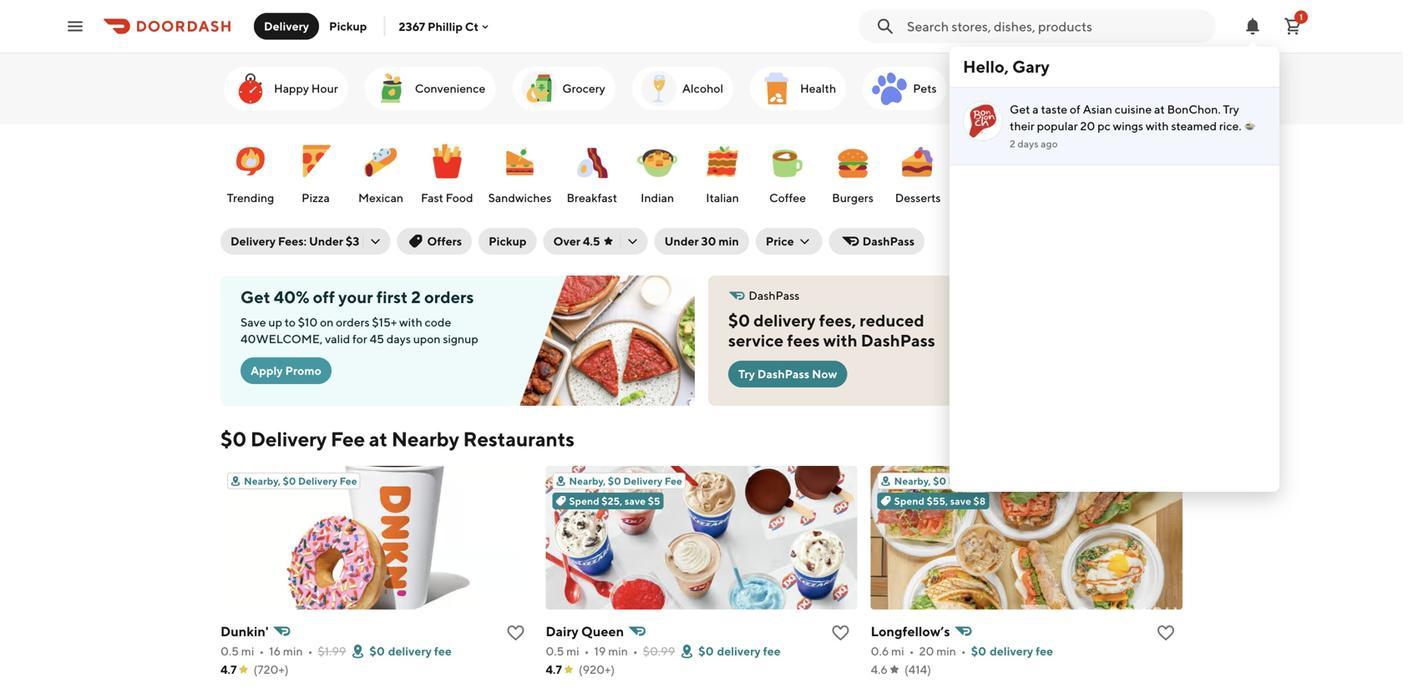 Task type: vqa. For each thing, say whether or not it's contained in the screenshot.
rightmost $2.99
no



Task type: describe. For each thing, give the bounding box(es) containing it.
4.6
[[871, 663, 888, 677]]

wings
[[1113, 119, 1144, 133]]

offers
[[427, 234, 462, 248]]

reduced
[[860, 311, 925, 330]]

ago
[[1041, 138, 1058, 150]]

0.6
[[871, 645, 889, 658]]

$0 inside the $0 delivery fees, reduced service fees with dashpass
[[729, 311, 750, 330]]

hello, gary
[[963, 57, 1050, 76]]

coffee
[[770, 191, 806, 205]]

of
[[1070, 102, 1081, 116]]

fee for dunkin'
[[434, 645, 452, 658]]

0.5 for dunkin'
[[221, 645, 239, 658]]

valid
[[325, 332, 350, 346]]

a
[[1033, 102, 1039, 116]]

grocery
[[563, 81, 606, 95]]

🍲
[[1244, 119, 1256, 133]]

price button
[[756, 228, 823, 255]]

trending link
[[222, 133, 279, 210]]

alcohol image
[[639, 69, 679, 109]]

$25,
[[602, 495, 623, 507]]

notification bell image
[[1243, 16, 1263, 36]]

4.5
[[583, 234, 600, 248]]

apply
[[251, 364, 283, 378]]

40welcome,
[[241, 332, 323, 346]]

$1.99
[[318, 645, 346, 658]]

fees:
[[278, 234, 307, 248]]

dashpass inside button
[[863, 234, 915, 248]]

1 button
[[1277, 10, 1310, 43]]

hour
[[311, 81, 338, 95]]

(414)
[[905, 663, 932, 677]]

fast food
[[421, 191, 473, 205]]

your
[[338, 287, 373, 307]]

on
[[320, 315, 334, 329]]

asian
[[1083, 102, 1113, 116]]

$0.99
[[643, 645, 675, 658]]

longfellow's
[[871, 624, 950, 640]]

45
[[370, 332, 384, 346]]

mexican
[[358, 191, 404, 205]]

$0 delivery fee at nearby restaurants
[[221, 427, 575, 451]]

off
[[313, 287, 335, 307]]

fees,
[[819, 311, 857, 330]]

1 horizontal spatial pickup button
[[479, 228, 537, 255]]

30
[[701, 234, 716, 248]]

alcohol link
[[632, 67, 734, 110]]

click to add this store to your saved list image for longfellow's
[[1156, 623, 1176, 643]]

get 40% off your first 2 orders save up to $10 on orders $15+ with code 40welcome, valid for 45 days upon signup
[[241, 287, 479, 346]]

(720+)
[[254, 663, 289, 677]]

try inside button
[[739, 367, 755, 381]]

signup
[[443, 332, 479, 346]]

dashpass inside button
[[758, 367, 810, 381]]

dunkin'
[[221, 624, 269, 640]]

under inside button
[[665, 234, 699, 248]]

their
[[1010, 119, 1035, 133]]

save for longfellow's
[[951, 495, 972, 507]]

with for 2
[[399, 315, 422, 329]]

4.7 for dairy queen
[[546, 663, 562, 677]]

for
[[353, 332, 367, 346]]

retail
[[1014, 81, 1045, 95]]

3 fee from the left
[[1036, 645, 1054, 658]]

nearby, $0 delivery fee for longfellow's
[[894, 475, 1008, 487]]

20 inside get a taste of asian cuisine at bonchon. try their popular 20 pc wings with steamed rice. 🍲 2 days ago
[[1081, 119, 1096, 133]]

pets image
[[870, 69, 910, 109]]

2 inside get a taste of asian cuisine at bonchon. try their popular 20 pc wings with steamed rice. 🍲 2 days ago
[[1010, 138, 1016, 150]]

dashpass inside the $0 delivery fees, reduced service fees with dashpass
[[861, 331, 936, 350]]

2 items, open order cart image
[[1283, 16, 1303, 36]]

$0 delivery fee for dunkin'
[[370, 645, 452, 658]]

1 under from the left
[[309, 234, 343, 248]]

happy
[[274, 81, 309, 95]]

gary
[[1013, 57, 1050, 76]]

click to add this store to your saved list image
[[831, 623, 851, 643]]

$5
[[648, 495, 660, 507]]

0 horizontal spatial 20
[[920, 645, 934, 658]]

flowers
[[1122, 81, 1164, 95]]

price
[[766, 234, 794, 248]]

spend $25, save $5
[[569, 495, 660, 507]]

0.5 for dairy queen
[[546, 645, 564, 658]]

flowers link
[[1072, 67, 1174, 110]]

taste
[[1041, 102, 1068, 116]]

convenience
[[415, 81, 486, 95]]

up
[[269, 315, 282, 329]]

1 nearby, from the left
[[244, 475, 281, 487]]

trending
[[227, 191, 274, 205]]

at inside $0 delivery fee at nearby restaurants link
[[369, 427, 388, 451]]

delivery fees: under $3
[[231, 234, 360, 248]]

click to add this store to your saved list image for dunkin'
[[506, 623, 526, 643]]

get a taste of asian cuisine at bonchon. try their popular 20 pc wings with steamed rice. 🍲 2 days ago
[[1010, 102, 1256, 150]]

alcohol
[[682, 81, 724, 95]]

bonchon.
[[1168, 102, 1221, 116]]

nearby, for longfellow's
[[894, 475, 931, 487]]

2367 phillip ct
[[399, 19, 479, 33]]

over
[[554, 234, 581, 248]]

19
[[594, 645, 606, 658]]

nearby, $0 delivery fee for dairy queen
[[569, 475, 683, 487]]

$10
[[298, 315, 318, 329]]

cuisine
[[1115, 102, 1152, 116]]

grocery link
[[512, 67, 616, 110]]

16
[[269, 645, 281, 658]]



Task type: locate. For each thing, give the bounding box(es) containing it.
mi down dunkin'
[[241, 645, 254, 658]]

2 horizontal spatial nearby, $0 delivery fee
[[894, 475, 1008, 487]]

dashpass up service
[[749, 289, 800, 302]]

delivery inside the $0 delivery fees, reduced service fees with dashpass
[[754, 311, 816, 330]]

0 vertical spatial orders
[[424, 287, 474, 307]]

hello,
[[963, 57, 1009, 76]]

1 vertical spatial orders
[[336, 315, 370, 329]]

$15+
[[372, 315, 397, 329]]

get inside get a taste of asian cuisine at bonchon. try their popular 20 pc wings with steamed rice. 🍲 2 days ago
[[1010, 102, 1031, 116]]

at left nearby
[[369, 427, 388, 451]]

2 0.5 from the left
[[546, 645, 564, 658]]

1 spend from the left
[[569, 495, 600, 507]]

2 horizontal spatial fee
[[1036, 645, 1054, 658]]

dashpass down the reduced
[[861, 331, 936, 350]]

2 down their at right top
[[1010, 138, 1016, 150]]

1 mi from the left
[[241, 645, 254, 658]]

get for 40%
[[241, 287, 270, 307]]

orders
[[424, 287, 474, 307], [336, 315, 370, 329]]

0 horizontal spatial orders
[[336, 315, 370, 329]]

sandwiches
[[488, 191, 552, 205]]

days right '45'
[[387, 332, 411, 346]]

1 horizontal spatial orders
[[424, 287, 474, 307]]

1 vertical spatial with
[[399, 315, 422, 329]]

2 save from the left
[[951, 495, 972, 507]]

3 nearby, $0 delivery fee from the left
[[894, 475, 1008, 487]]

1 horizontal spatial nearby, $0 delivery fee
[[569, 475, 683, 487]]

1 horizontal spatial click to add this store to your saved list image
[[1156, 623, 1176, 643]]

0 horizontal spatial nearby,
[[244, 475, 281, 487]]

with inside the $0 delivery fees, reduced service fees with dashpass
[[824, 331, 858, 350]]

1 vertical spatial days
[[387, 332, 411, 346]]

•
[[259, 645, 264, 658], [308, 645, 313, 658], [585, 645, 589, 658], [633, 645, 638, 658], [910, 645, 914, 658], [962, 645, 966, 658]]

service
[[729, 331, 784, 350]]

1 horizontal spatial fee
[[763, 645, 781, 658]]

2 click to add this store to your saved list image from the left
[[1156, 623, 1176, 643]]

1 horizontal spatial 2
[[1010, 138, 1016, 150]]

retail link
[[964, 67, 1055, 110]]

dashpass down desserts
[[863, 234, 915, 248]]

days inside get a taste of asian cuisine at bonchon. try their popular 20 pc wings with steamed rice. 🍲 2 days ago
[[1018, 138, 1039, 150]]

min down longfellow's
[[937, 645, 957, 658]]

40%
[[274, 287, 310, 307]]

pickup button
[[319, 13, 377, 40], [479, 228, 537, 255]]

0 vertical spatial days
[[1018, 138, 1039, 150]]

at right cuisine
[[1155, 102, 1165, 116]]

1
[[1300, 12, 1303, 22]]

1 horizontal spatial 4.7
[[546, 663, 562, 677]]

happy hour image
[[231, 69, 271, 109]]

pickup button left 2367
[[319, 13, 377, 40]]

convenience image
[[372, 69, 412, 109]]

0 horizontal spatial 4.7
[[221, 663, 237, 677]]

0.6 mi • 20 min • $0 delivery fee
[[871, 645, 1054, 658]]

with right wings
[[1146, 119, 1169, 133]]

at inside get a taste of asian cuisine at bonchon. try their popular 20 pc wings with steamed rice. 🍲 2 days ago
[[1155, 102, 1165, 116]]

1 click to add this store to your saved list image from the left
[[506, 623, 526, 643]]

pets
[[913, 81, 937, 95]]

spend for dairy queen
[[569, 495, 600, 507]]

get left a
[[1010, 102, 1031, 116]]

min inside button
[[719, 234, 739, 248]]

2 inside get 40% off your first 2 orders save up to $10 on orders $15+ with code 40welcome, valid for 45 days upon signup
[[411, 287, 421, 307]]

20 left pc at the right of page
[[1081, 119, 1096, 133]]

1 horizontal spatial with
[[824, 331, 858, 350]]

6 • from the left
[[962, 645, 966, 658]]

0 vertical spatial get
[[1010, 102, 1031, 116]]

$3
[[346, 234, 360, 248]]

$0 delivery fee right "$0.99"
[[699, 645, 781, 658]]

2 $0 delivery fee from the left
[[699, 645, 781, 658]]

$55,
[[927, 495, 948, 507]]

1 horizontal spatial try
[[1223, 102, 1240, 116]]

1 horizontal spatial 0.5
[[546, 645, 564, 658]]

retail image
[[971, 69, 1011, 109]]

0 horizontal spatial at
[[369, 427, 388, 451]]

now
[[812, 367, 838, 381]]

mi right 0.6
[[892, 645, 905, 658]]

1 horizontal spatial $0 delivery fee
[[699, 645, 781, 658]]

with down fees,
[[824, 331, 858, 350]]

2 next button of carousel image from the top
[[1175, 163, 1191, 180]]

happy hour
[[274, 81, 338, 95]]

4.7 down "dairy"
[[546, 663, 562, 677]]

2 horizontal spatial with
[[1146, 119, 1169, 133]]

promo
[[285, 364, 322, 378]]

20
[[1081, 119, 1096, 133], [920, 645, 934, 658]]

0 vertical spatial pickup
[[329, 19, 367, 33]]

get inside get 40% off your first 2 orders save up to $10 on orders $15+ with code 40welcome, valid for 45 days upon signup
[[241, 287, 270, 307]]

nearby,
[[244, 475, 281, 487], [569, 475, 606, 487], [894, 475, 931, 487]]

min right 19
[[608, 645, 628, 658]]

days
[[1018, 138, 1039, 150], [387, 332, 411, 346]]

apply promo button
[[241, 358, 332, 384]]

0 horizontal spatial pickup button
[[319, 13, 377, 40]]

delivery inside button
[[264, 19, 309, 33]]

1 • from the left
[[259, 645, 264, 658]]

0 vertical spatial with
[[1146, 119, 1169, 133]]

0 horizontal spatial try
[[739, 367, 755, 381]]

pickup button down sandwiches
[[479, 228, 537, 255]]

min for dunkin'
[[283, 645, 303, 658]]

0 horizontal spatial fee
[[434, 645, 452, 658]]

spend left "$55,"
[[894, 495, 925, 507]]

4.7 for dunkin'
[[221, 663, 237, 677]]

next button of carousel image up bonchon.
[[1175, 80, 1191, 97]]

0.5 down dunkin'
[[221, 645, 239, 658]]

0 horizontal spatial get
[[241, 287, 270, 307]]

0 horizontal spatial mi
[[241, 645, 254, 658]]

save left "$8"
[[951, 495, 972, 507]]

delivery
[[264, 19, 309, 33], [231, 234, 276, 248], [251, 427, 327, 451], [298, 475, 338, 487], [624, 475, 663, 487], [949, 475, 988, 487]]

0 horizontal spatial pickup
[[329, 19, 367, 33]]

4.7 down dunkin'
[[221, 663, 237, 677]]

3 • from the left
[[585, 645, 589, 658]]

pizza
[[302, 191, 330, 205]]

under left 30
[[665, 234, 699, 248]]

pets link
[[863, 67, 947, 110]]

0.5 mi • 19 min •
[[546, 645, 638, 658]]

nearby, for dairy queen
[[569, 475, 606, 487]]

dashpass button
[[829, 228, 925, 255]]

days inside get 40% off your first 2 orders save up to $10 on orders $15+ with code 40welcome, valid for 45 days upon signup
[[387, 332, 411, 346]]

try dashpass now button
[[729, 361, 848, 388]]

1 next button of carousel image from the top
[[1175, 80, 1191, 97]]

save for dairy queen
[[625, 495, 646, 507]]

2 4.7 from the left
[[546, 663, 562, 677]]

mi for longfellow's
[[892, 645, 905, 658]]

5 • from the left
[[910, 645, 914, 658]]

mi for dunkin'
[[241, 645, 254, 658]]

1 0.5 from the left
[[221, 645, 239, 658]]

ct
[[465, 19, 479, 33]]

2 • from the left
[[308, 645, 313, 658]]

0 horizontal spatial spend
[[569, 495, 600, 507]]

happy hour link
[[224, 67, 348, 110]]

1 horizontal spatial at
[[1155, 102, 1165, 116]]

0 horizontal spatial $0 delivery fee
[[370, 645, 452, 658]]

1 vertical spatial get
[[241, 287, 270, 307]]

2 vertical spatial with
[[824, 331, 858, 350]]

dashpass down fees
[[758, 367, 810, 381]]

try inside get a taste of asian cuisine at bonchon. try their popular 20 pc wings with steamed rice. 🍲 2 days ago
[[1223, 102, 1240, 116]]

queen
[[581, 624, 624, 640]]

under 30 min
[[665, 234, 739, 248]]

1 horizontal spatial get
[[1010, 102, 1031, 116]]

1 vertical spatial try
[[739, 367, 755, 381]]

fee
[[331, 427, 365, 451], [340, 475, 357, 487], [665, 475, 683, 487], [990, 475, 1008, 487]]

mi for dairy queen
[[567, 645, 580, 658]]

min right 16
[[283, 645, 303, 658]]

1 vertical spatial pickup
[[489, 234, 527, 248]]

italian
[[706, 191, 739, 205]]

popular
[[1037, 119, 1078, 133]]

spend for longfellow's
[[894, 495, 925, 507]]

indian
[[641, 191, 674, 205]]

click to add this store to your saved list image
[[506, 623, 526, 643], [1156, 623, 1176, 643]]

next button of carousel image down steamed
[[1175, 163, 1191, 180]]

1 horizontal spatial mi
[[567, 645, 580, 658]]

2 nearby, from the left
[[569, 475, 606, 487]]

first
[[377, 287, 408, 307]]

burgers
[[832, 191, 874, 205]]

1 save from the left
[[625, 495, 646, 507]]

orders up for
[[336, 315, 370, 329]]

$0 inside $0 delivery fee at nearby restaurants link
[[221, 427, 247, 451]]

try down service
[[739, 367, 755, 381]]

min
[[719, 234, 739, 248], [283, 645, 303, 658], [608, 645, 628, 658], [937, 645, 957, 658]]

0 vertical spatial 20
[[1081, 119, 1096, 133]]

1 fee from the left
[[434, 645, 452, 658]]

steamed
[[1172, 119, 1217, 133]]

apply promo
[[251, 364, 322, 378]]

4.7
[[221, 663, 237, 677], [546, 663, 562, 677]]

2 horizontal spatial mi
[[892, 645, 905, 658]]

with for cuisine
[[1146, 119, 1169, 133]]

with
[[1146, 119, 1169, 133], [399, 315, 422, 329], [824, 331, 858, 350]]

$0 delivery fee at nearby restaurants link
[[221, 426, 575, 453]]

min for dairy queen
[[608, 645, 628, 658]]

over 4.5
[[554, 234, 600, 248]]

mi down "dairy"
[[567, 645, 580, 658]]

$8
[[974, 495, 986, 507]]

0 horizontal spatial with
[[399, 315, 422, 329]]

$0 delivery fee for dairy queen
[[699, 645, 781, 658]]

2 under from the left
[[665, 234, 699, 248]]

get up 'save'
[[241, 287, 270, 307]]

Store search: begin typing to search for stores available on DoorDash text field
[[907, 17, 1206, 36]]

with up upon
[[399, 315, 422, 329]]

2 nearby, $0 delivery fee from the left
[[569, 475, 683, 487]]

0 horizontal spatial under
[[309, 234, 343, 248]]

spend left $25,
[[569, 495, 600, 507]]

20 up (414)
[[920, 645, 934, 658]]

to
[[285, 315, 296, 329]]

min for longfellow's
[[937, 645, 957, 658]]

code
[[425, 315, 451, 329]]

0 vertical spatial next button of carousel image
[[1175, 80, 1191, 97]]

$0 delivery fee right $1.99
[[370, 645, 452, 658]]

fees
[[787, 331, 820, 350]]

2 spend from the left
[[894, 495, 925, 507]]

save
[[241, 315, 266, 329]]

0.5 down "dairy"
[[546, 645, 564, 658]]

1 horizontal spatial spend
[[894, 495, 925, 507]]

1 horizontal spatial 20
[[1081, 119, 1096, 133]]

$0 delivery fee
[[370, 645, 452, 658], [699, 645, 781, 658]]

pickup down sandwiches
[[489, 234, 527, 248]]

next button of carousel image
[[1175, 80, 1191, 97], [1175, 163, 1191, 180]]

2367 phillip ct button
[[399, 19, 492, 33]]

restaurants
[[463, 427, 575, 451]]

2 right first
[[411, 287, 421, 307]]

with inside get 40% off your first 2 orders save up to $10 on orders $15+ with code 40welcome, valid for 45 days upon signup
[[399, 315, 422, 329]]

dairy queen
[[546, 624, 624, 640]]

1 nearby, $0 delivery fee from the left
[[244, 475, 357, 487]]

1 vertical spatial at
[[369, 427, 388, 451]]

nearby
[[392, 427, 459, 451]]

1 $0 delivery fee from the left
[[370, 645, 452, 658]]

4 • from the left
[[633, 645, 638, 658]]

grocery image
[[519, 69, 559, 109]]

0 horizontal spatial days
[[387, 332, 411, 346]]

0 vertical spatial 2
[[1010, 138, 1016, 150]]

min right 30
[[719, 234, 739, 248]]

desserts
[[895, 191, 941, 205]]

3 nearby, from the left
[[894, 475, 931, 487]]

1 4.7 from the left
[[221, 663, 237, 677]]

at
[[1155, 102, 1165, 116], [369, 427, 388, 451]]

3 mi from the left
[[892, 645, 905, 658]]

1 vertical spatial 2
[[411, 287, 421, 307]]

2 horizontal spatial nearby,
[[894, 475, 931, 487]]

0 horizontal spatial 0.5
[[221, 645, 239, 658]]

1 horizontal spatial nearby,
[[569, 475, 606, 487]]

0 vertical spatial pickup button
[[319, 13, 377, 40]]

health
[[800, 81, 836, 95]]

0 horizontal spatial nearby, $0 delivery fee
[[244, 475, 357, 487]]

get for a
[[1010, 102, 1031, 116]]

2 fee from the left
[[763, 645, 781, 658]]

pc
[[1098, 119, 1111, 133]]

delivery button
[[254, 13, 319, 40]]

convenience link
[[365, 67, 496, 110]]

1 vertical spatial 20
[[920, 645, 934, 658]]

under left $3
[[309, 234, 343, 248]]

0 horizontal spatial click to add this store to your saved list image
[[506, 623, 526, 643]]

under 30 min button
[[655, 228, 749, 255]]

rice.
[[1220, 119, 1242, 133]]

0.5
[[221, 645, 239, 658], [546, 645, 564, 658]]

orders up code
[[424, 287, 474, 307]]

try up rice.
[[1223, 102, 1240, 116]]

save left $5
[[625, 495, 646, 507]]

0 horizontal spatial 2
[[411, 287, 421, 307]]

dashpass
[[863, 234, 915, 248], [749, 289, 800, 302], [861, 331, 936, 350], [758, 367, 810, 381]]

(920+)
[[579, 663, 615, 677]]

0 vertical spatial try
[[1223, 102, 1240, 116]]

pickup for the right pickup button
[[489, 234, 527, 248]]

flowers image
[[1079, 69, 1119, 109]]

1 vertical spatial pickup button
[[479, 228, 537, 255]]

1 horizontal spatial days
[[1018, 138, 1039, 150]]

1 horizontal spatial under
[[665, 234, 699, 248]]

save
[[625, 495, 646, 507], [951, 495, 972, 507]]

pickup
[[329, 19, 367, 33], [489, 234, 527, 248]]

0 vertical spatial at
[[1155, 102, 1165, 116]]

1 horizontal spatial save
[[951, 495, 972, 507]]

dairy
[[546, 624, 579, 640]]

pickup for leftmost pickup button
[[329, 19, 367, 33]]

1 horizontal spatial pickup
[[489, 234, 527, 248]]

0 horizontal spatial save
[[625, 495, 646, 507]]

1 vertical spatial next button of carousel image
[[1175, 163, 1191, 180]]

health image
[[757, 69, 797, 109]]

fee for dairy queen
[[763, 645, 781, 658]]

open menu image
[[65, 16, 85, 36]]

2 mi from the left
[[567, 645, 580, 658]]

offers button
[[397, 228, 472, 255]]

pickup right delivery button
[[329, 19, 367, 33]]

days down their at right top
[[1018, 138, 1039, 150]]

over 4.5 button
[[543, 228, 648, 255]]

with inside get a taste of asian cuisine at bonchon. try their popular 20 pc wings with steamed rice. 🍲 2 days ago
[[1146, 119, 1169, 133]]



